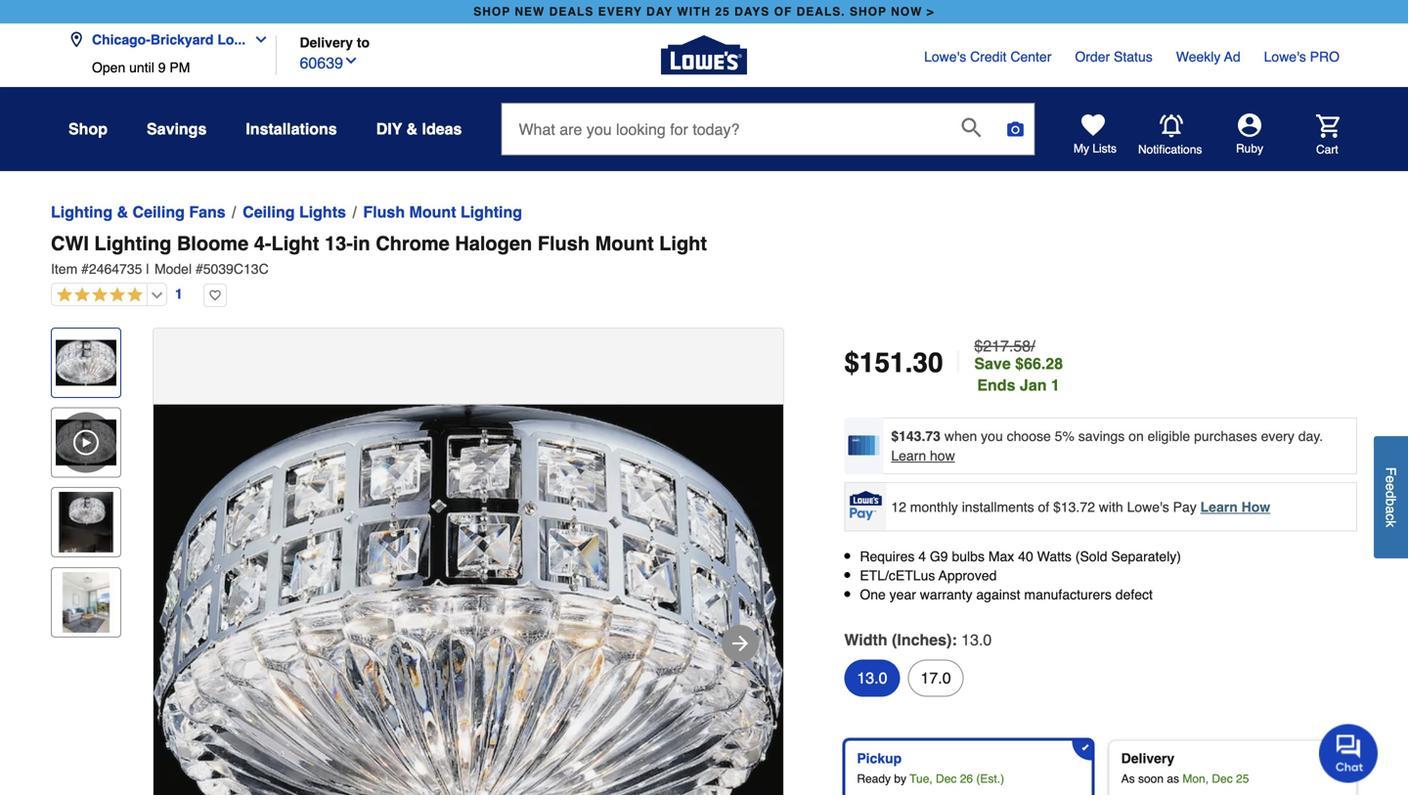 Task type: locate. For each thing, give the bounding box(es) containing it.
requires 4 g9 bulbs max 40 watts (sold separately) etl/cetlus approved one year warranty against manufacturers defect
[[860, 549, 1181, 603]]

& for diy
[[406, 120, 418, 138]]

you
[[981, 428, 1003, 444]]

13.0
[[962, 631, 992, 649], [857, 669, 888, 687]]

1 horizontal spatial mount
[[595, 232, 654, 255]]

open until 9 pm
[[92, 60, 190, 75]]

13.0 down 'width'
[[857, 669, 888, 687]]

(est.)
[[976, 772, 1005, 786]]

light up item number 2 4 6 4 7 3 5 and model number 5 0 3 9 c 1 3 c element
[[659, 232, 707, 255]]

bloome
[[177, 232, 249, 255]]

0 horizontal spatial #
[[81, 261, 89, 277]]

0 horizontal spatial learn
[[891, 448, 926, 464]]

learn
[[891, 448, 926, 464], [1201, 499, 1238, 515]]

e up b
[[1383, 483, 1399, 491]]

0 vertical spatial |
[[146, 261, 150, 277]]

26
[[960, 772, 973, 786]]

| left the model
[[146, 261, 150, 277]]

mount
[[409, 203, 456, 221], [595, 232, 654, 255]]

chevron down image down to
[[343, 53, 359, 68]]

lo...
[[217, 32, 246, 47]]

lowe's credit center
[[924, 49, 1052, 65]]

every
[[598, 5, 642, 19]]

0 horizontal spatial |
[[146, 261, 150, 277]]

year
[[890, 587, 916, 603]]

1 horizontal spatial #
[[196, 261, 203, 277]]

pickup ready by tue, dec 26 (est.)
[[857, 750, 1005, 786]]

25 right with
[[715, 5, 730, 19]]

order
[[1075, 49, 1110, 65]]

ad
[[1224, 49, 1241, 65]]

delivery to
[[300, 35, 370, 50]]

delivery inside delivery as soon as mon, dec 25
[[1121, 750, 1175, 766]]

ideas
[[422, 120, 462, 138]]

0 horizontal spatial chevron down image
[[246, 32, 269, 47]]

5039c13c
[[203, 261, 269, 277]]

0 vertical spatial flush
[[363, 203, 405, 221]]

flush up 'in'
[[363, 203, 405, 221]]

0 vertical spatial chevron down image
[[246, 32, 269, 47]]

mount up item number 2 4 6 4 7 3 5 and model number 5 0 3 9 c 1 3 c element
[[595, 232, 654, 255]]

shop left now at the top of page
[[850, 5, 887, 19]]

delivery up '60639'
[[300, 35, 353, 50]]

dec left 26
[[936, 772, 957, 786]]

& right diy
[[406, 120, 418, 138]]

2 # from the left
[[196, 261, 203, 277]]

chrome
[[376, 232, 450, 255]]

requires
[[860, 549, 915, 564]]

lowe's left the 'pay'
[[1127, 499, 1169, 515]]

shop new deals every day with 25 days of deals. shop now >
[[474, 5, 935, 19]]

2 ceiling from the left
[[243, 203, 295, 221]]

shop button
[[68, 111, 108, 147]]

lighting & ceiling fans
[[51, 203, 226, 221]]

learn right the 'pay'
[[1201, 499, 1238, 515]]

ready
[[857, 772, 891, 786]]

location image
[[68, 32, 84, 47]]

2 dec from the left
[[1212, 772, 1233, 786]]

deals.
[[797, 5, 846, 19]]

1 horizontal spatial delivery
[[1121, 750, 1175, 766]]

1 light from the left
[[271, 232, 319, 255]]

0 horizontal spatial 1
[[175, 286, 183, 302]]

weekly
[[1176, 49, 1221, 65]]

e
[[1383, 475, 1399, 483], [1383, 483, 1399, 491]]

separately)
[[1111, 549, 1181, 564]]

1 inside 'save $66.28 ends jan 1'
[[1051, 376, 1060, 394]]

| right 30
[[955, 346, 963, 379]]

1 vertical spatial learn
[[1201, 499, 1238, 515]]

eligible
[[1148, 428, 1190, 444]]

25 inside delivery as soon as mon, dec 25
[[1236, 772, 1249, 786]]

|
[[146, 261, 150, 277], [955, 346, 963, 379]]

1 horizontal spatial 1
[[1051, 376, 1060, 394]]

25 for delivery
[[1236, 772, 1249, 786]]

1 down the model
[[175, 286, 183, 302]]

defect
[[1116, 587, 1153, 603]]

& for lighting
[[117, 203, 128, 221]]

25 for shop
[[715, 5, 730, 19]]

notifications
[[1138, 143, 1202, 156]]

light down ceiling lights link
[[271, 232, 319, 255]]

as
[[1167, 772, 1180, 786]]

learn how button
[[891, 446, 955, 466]]

2464735
[[89, 261, 142, 277]]

0 horizontal spatial shop
[[474, 5, 511, 19]]

ceiling up 4-
[[243, 203, 295, 221]]

1 horizontal spatial |
[[955, 346, 963, 379]]

$66.28
[[1015, 355, 1063, 373]]

jan
[[1020, 376, 1047, 394]]

lighting up "halogen"
[[461, 203, 522, 221]]

ceiling lights
[[243, 203, 346, 221]]

shop left 'new'
[[474, 5, 511, 19]]

savings button
[[147, 111, 207, 147]]

| inside cwi lighting bloome 4-light 13-in chrome halogen flush mount light item # 2464735 | model # 5039c13c
[[146, 261, 150, 277]]

chevron down image inside the 60639 button
[[343, 53, 359, 68]]

0 horizontal spatial ceiling
[[133, 203, 185, 221]]

1 vertical spatial delivery
[[1121, 750, 1175, 766]]

0 horizontal spatial &
[[117, 203, 128, 221]]

1 horizontal spatial dec
[[1212, 772, 1233, 786]]

1 vertical spatial 1
[[1051, 376, 1060, 394]]

0 vertical spatial &
[[406, 120, 418, 138]]

0 horizontal spatial 13.0
[[857, 669, 888, 687]]

credit
[[970, 49, 1007, 65]]

lighting up 2464735
[[94, 232, 171, 255]]

(inches)
[[892, 631, 952, 649]]

lowe's left credit
[[924, 49, 966, 65]]

1 shop from the left
[[474, 5, 511, 19]]

1
[[175, 286, 183, 302], [1051, 376, 1060, 394]]

2 horizontal spatial lowe's
[[1264, 49, 1306, 65]]

tue,
[[910, 772, 933, 786]]

$ 151 . 30
[[844, 347, 943, 378]]

flush mount lighting link
[[363, 200, 522, 224]]

ruby
[[1236, 142, 1264, 156]]

how
[[930, 448, 955, 464]]

25
[[715, 5, 730, 19], [1236, 772, 1249, 786]]

1 horizontal spatial &
[[406, 120, 418, 138]]

to
[[357, 35, 370, 50]]

1 vertical spatial chevron down image
[[343, 53, 359, 68]]

weekly ad link
[[1176, 47, 1241, 67]]

monthly
[[910, 499, 958, 515]]

1 horizontal spatial shop
[[850, 5, 887, 19]]

1 horizontal spatial chevron down image
[[343, 53, 359, 68]]

ceiling left "fans"
[[133, 203, 185, 221]]

1 horizontal spatial ceiling
[[243, 203, 295, 221]]

savings
[[147, 120, 207, 138]]

0 vertical spatial 25
[[715, 5, 730, 19]]

& inside button
[[406, 120, 418, 138]]

1 horizontal spatial flush
[[538, 232, 590, 255]]

cart button
[[1289, 114, 1340, 157]]

save $66.28 ends jan 1
[[974, 355, 1063, 394]]

bulbs
[[952, 549, 985, 564]]

# right item
[[81, 261, 89, 277]]

# right the model
[[196, 261, 203, 277]]

25 right mon,
[[1236, 772, 1249, 786]]

savings
[[1079, 428, 1125, 444]]

shop
[[474, 5, 511, 19], [850, 5, 887, 19]]

chevron down image right brickyard on the left
[[246, 32, 269, 47]]

0 vertical spatial 13.0
[[962, 631, 992, 649]]

0 horizontal spatial light
[[271, 232, 319, 255]]

0 vertical spatial delivery
[[300, 35, 353, 50]]

13.0 right :
[[962, 631, 992, 649]]

1 vertical spatial &
[[117, 203, 128, 221]]

0 vertical spatial learn
[[891, 448, 926, 464]]

lowe's home improvement logo image
[[661, 12, 747, 98]]

$143.73 when you choose 5% savings on eligible purchases every day. learn how
[[891, 428, 1323, 464]]

17.0
[[921, 669, 951, 687]]

shop
[[68, 120, 108, 138]]

>
[[927, 5, 935, 19]]

status
[[1114, 49, 1153, 65]]

dec inside delivery as soon as mon, dec 25
[[1212, 772, 1233, 786]]

lowe's left pro
[[1264, 49, 1306, 65]]

dec right mon,
[[1212, 772, 1233, 786]]

2 light from the left
[[659, 232, 707, 255]]

every
[[1261, 428, 1295, 444]]

1 right jan
[[1051, 376, 1060, 394]]

1 horizontal spatial 25
[[1236, 772, 1249, 786]]

delivery as soon as mon, dec 25
[[1121, 750, 1249, 786]]

pickup
[[857, 750, 902, 766]]

my
[[1074, 142, 1090, 156]]

0 vertical spatial mount
[[409, 203, 456, 221]]

12
[[891, 499, 907, 515]]

installments
[[962, 499, 1034, 515]]

1 vertical spatial flush
[[538, 232, 590, 255]]

option group containing pickup
[[837, 732, 1365, 795]]

mount up chrome
[[409, 203, 456, 221]]

etl/cetlus
[[860, 568, 935, 583]]

1 vertical spatial mount
[[595, 232, 654, 255]]

ceiling lights link
[[243, 200, 346, 224]]

1 horizontal spatial lowe's
[[1127, 499, 1169, 515]]

delivery for to
[[300, 35, 353, 50]]

now
[[891, 5, 923, 19]]

1 vertical spatial 25
[[1236, 772, 1249, 786]]

0 horizontal spatial flush
[[363, 203, 405, 221]]

1 vertical spatial 13.0
[[857, 669, 888, 687]]

learn down $143.73
[[891, 448, 926, 464]]

None search field
[[501, 103, 1035, 171]]

e up d
[[1383, 475, 1399, 483]]

0 horizontal spatial delivery
[[300, 35, 353, 50]]

0 horizontal spatial dec
[[936, 772, 957, 786]]

flush right "halogen"
[[538, 232, 590, 255]]

option group
[[837, 732, 1365, 795]]

lighting
[[51, 203, 113, 221], [461, 203, 522, 221], [94, 232, 171, 255]]

0 horizontal spatial 25
[[715, 5, 730, 19]]

(sold
[[1076, 549, 1108, 564]]

1 dec from the left
[[936, 772, 957, 786]]

ruby button
[[1203, 113, 1297, 156]]

as
[[1121, 772, 1135, 786]]

chevron down image
[[246, 32, 269, 47], [343, 53, 359, 68]]

chicago-brickyard lo...
[[92, 32, 246, 47]]

delivery for as
[[1121, 750, 1175, 766]]

delivery up soon
[[1121, 750, 1175, 766]]

0 horizontal spatial lowe's
[[924, 49, 966, 65]]

& up 2464735
[[117, 203, 128, 221]]

item number 2 4 6 4 7 3 5 and model number 5 0 3 9 c 1 3 c element
[[51, 259, 1357, 279]]

1 horizontal spatial light
[[659, 232, 707, 255]]



Task type: describe. For each thing, give the bounding box(es) containing it.
lowes pay logo image
[[846, 491, 885, 520]]

in
[[353, 232, 370, 255]]

flush inside flush mount lighting link
[[363, 203, 405, 221]]

cwi lighting bloome 4-light 13-in chrome halogen flush mount light item # 2464735 | model # 5039c13c
[[51, 232, 707, 277]]

model
[[154, 261, 192, 277]]

width (inches) : 13.0
[[844, 631, 992, 649]]

f e e d b a c k button
[[1374, 436, 1408, 558]]

$217.58 /
[[974, 337, 1035, 355]]

cart
[[1316, 143, 1339, 156]]

flush inside cwi lighting bloome 4-light 13-in chrome halogen flush mount light item # 2464735 | model # 5039c13c
[[538, 232, 590, 255]]

lights
[[299, 203, 346, 221]]

1 ceiling from the left
[[133, 203, 185, 221]]

chicago-
[[92, 32, 151, 47]]

how
[[1242, 499, 1271, 515]]

search image
[[962, 118, 981, 137]]

lighting up cwi
[[51, 203, 113, 221]]

chevron down image inside chicago-brickyard lo... button
[[246, 32, 269, 47]]

heart outline image
[[203, 284, 227, 307]]

when
[[945, 428, 977, 444]]

purchases
[[1194, 428, 1257, 444]]

pro
[[1310, 49, 1340, 65]]

f
[[1383, 467, 1399, 475]]

cwi
[[51, 232, 89, 255]]

center
[[1011, 49, 1052, 65]]

1 # from the left
[[81, 261, 89, 277]]

lowe's home improvement cart image
[[1316, 114, 1340, 138]]

shop new deals every day with 25 days of deals. shop now > link
[[470, 0, 939, 23]]

diy
[[376, 120, 402, 138]]

b
[[1383, 498, 1399, 506]]

days
[[735, 5, 770, 19]]

weekly ad
[[1176, 49, 1241, 65]]

day
[[647, 5, 673, 19]]

pay
[[1173, 499, 1197, 515]]

cwi lighting  #5039c13c - thumbnail2 image
[[56, 492, 116, 553]]

c
[[1383, 514, 1399, 520]]

max
[[989, 549, 1014, 564]]

camera image
[[1006, 119, 1025, 139]]

lowe's pro link
[[1264, 47, 1340, 67]]

arrow right image
[[729, 632, 752, 655]]

lowe's pro
[[1264, 49, 1340, 65]]

13-
[[325, 232, 353, 255]]

9
[[158, 60, 166, 75]]

1 horizontal spatial 13.0
[[962, 631, 992, 649]]

0 vertical spatial 1
[[175, 286, 183, 302]]

lowe's for lowe's pro
[[1264, 49, 1306, 65]]

installations button
[[246, 111, 337, 147]]

flush mount lighting
[[363, 203, 522, 221]]

$13.72
[[1053, 499, 1095, 515]]

12 monthly installments of $13.72 with lowe's pay learn how
[[891, 499, 1271, 515]]

ends
[[977, 376, 1016, 394]]

with
[[677, 5, 711, 19]]

order status
[[1075, 49, 1153, 65]]

open
[[92, 60, 125, 75]]

diy & ideas button
[[376, 111, 462, 147]]

2 e from the top
[[1383, 483, 1399, 491]]

.
[[905, 347, 913, 378]]

chicago-brickyard lo... button
[[68, 20, 277, 60]]

until
[[129, 60, 154, 75]]

/
[[1031, 337, 1035, 355]]

choose
[[1007, 428, 1051, 444]]

mount inside cwi lighting bloome 4-light 13-in chrome halogen flush mount light item # 2464735 | model # 5039c13c
[[595, 232, 654, 255]]

k
[[1383, 520, 1399, 527]]

cwi lighting  #5039c13c image
[[154, 329, 783, 795]]

lighting & ceiling fans link
[[51, 200, 226, 224]]

40
[[1018, 549, 1034, 564]]

lowe's home improvement notification center image
[[1160, 114, 1183, 138]]

learn inside $143.73 when you choose 5% savings on eligible purchases every day. learn how
[[891, 448, 926, 464]]

1 e from the top
[[1383, 475, 1399, 483]]

chat invite button image
[[1319, 723, 1379, 783]]

cwi lighting  #5039c13c - thumbnail3 image
[[56, 572, 116, 633]]

$
[[844, 347, 860, 378]]

0 horizontal spatial mount
[[409, 203, 456, 221]]

1 horizontal spatial learn
[[1201, 499, 1238, 515]]

lighting inside cwi lighting bloome 4-light 13-in chrome halogen flush mount light item # 2464735 | model # 5039c13c
[[94, 232, 171, 255]]

4-
[[254, 232, 271, 255]]

deals
[[549, 5, 594, 19]]

of
[[1038, 499, 1050, 515]]

width
[[844, 631, 888, 649]]

mon,
[[1183, 772, 1209, 786]]

2 shop from the left
[[850, 5, 887, 19]]

fans
[[189, 203, 226, 221]]

against
[[976, 587, 1021, 603]]

manufacturers
[[1024, 587, 1112, 603]]

5%
[[1055, 428, 1075, 444]]

by
[[894, 772, 907, 786]]

:
[[952, 631, 957, 649]]

order status link
[[1075, 47, 1153, 67]]

pm
[[170, 60, 190, 75]]

with
[[1099, 499, 1123, 515]]

1 vertical spatial |
[[955, 346, 963, 379]]

5 stars image
[[52, 287, 143, 305]]

Search Query text field
[[502, 104, 946, 155]]

151
[[860, 347, 905, 378]]

dec inside pickup ready by tue, dec 26 (est.)
[[936, 772, 957, 786]]

new
[[515, 5, 545, 19]]

lists
[[1093, 142, 1117, 156]]

installations
[[246, 120, 337, 138]]

my lists
[[1074, 142, 1117, 156]]

approved
[[939, 568, 997, 583]]

lowe's home improvement lists image
[[1082, 113, 1105, 137]]

lowe's for lowe's credit center
[[924, 49, 966, 65]]

cwi lighting  #5039c13c - thumbnail image
[[56, 333, 116, 393]]

warranty
[[920, 587, 973, 603]]

one
[[860, 587, 886, 603]]



Task type: vqa. For each thing, say whether or not it's contained in the screenshot.
3rd Add to Cart from left
no



